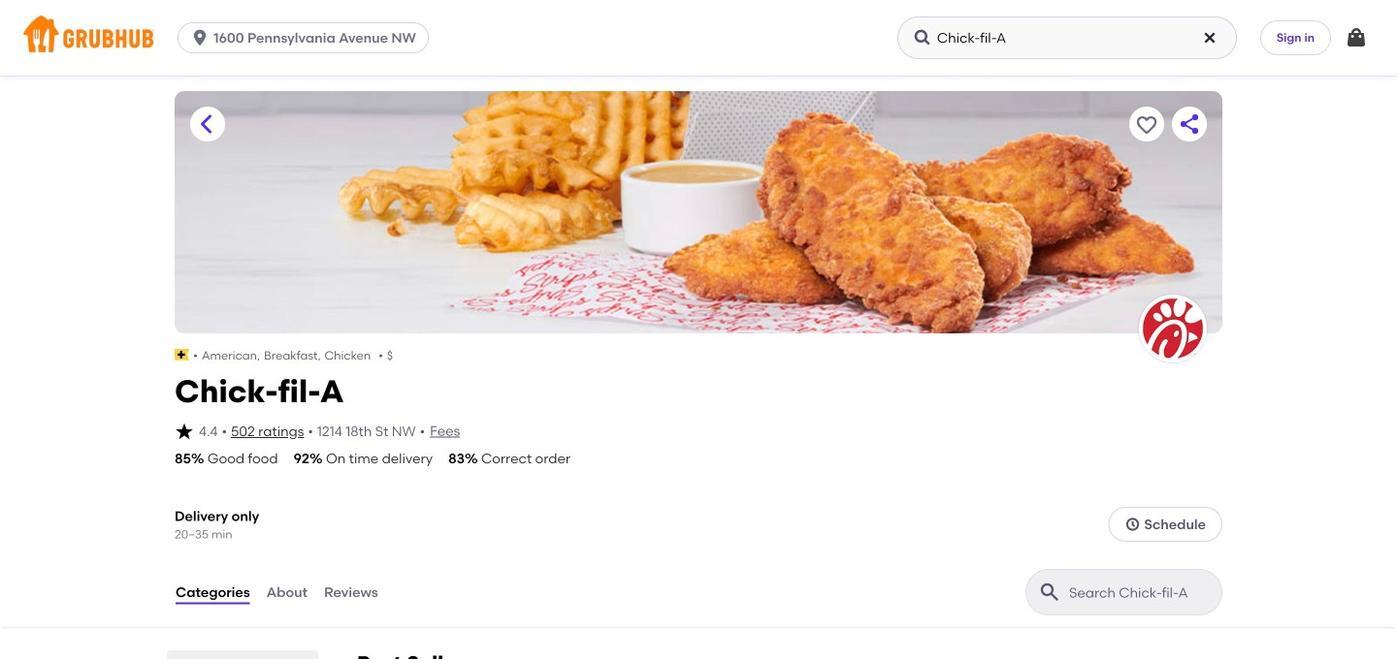 Task type: locate. For each thing, give the bounding box(es) containing it.
svg image
[[1345, 26, 1368, 49], [190, 28, 210, 48], [913, 28, 932, 48], [1202, 30, 1218, 46], [175, 422, 194, 442], [1125, 517, 1141, 533]]

subscription pass image
[[175, 349, 189, 361]]

share icon image
[[1178, 113, 1201, 136]]

tab
[[167, 651, 318, 660]]

Search Chick-fil-A search field
[[1067, 584, 1216, 603]]



Task type: describe. For each thing, give the bounding box(es) containing it.
main navigation navigation
[[0, 0, 1397, 76]]

Search for food, convenience, alcohol... search field
[[897, 16, 1237, 59]]

caret left icon image
[[196, 113, 219, 136]]

search icon image
[[1038, 581, 1062, 605]]



Task type: vqa. For each thing, say whether or not it's contained in the screenshot.
the Billing,
no



